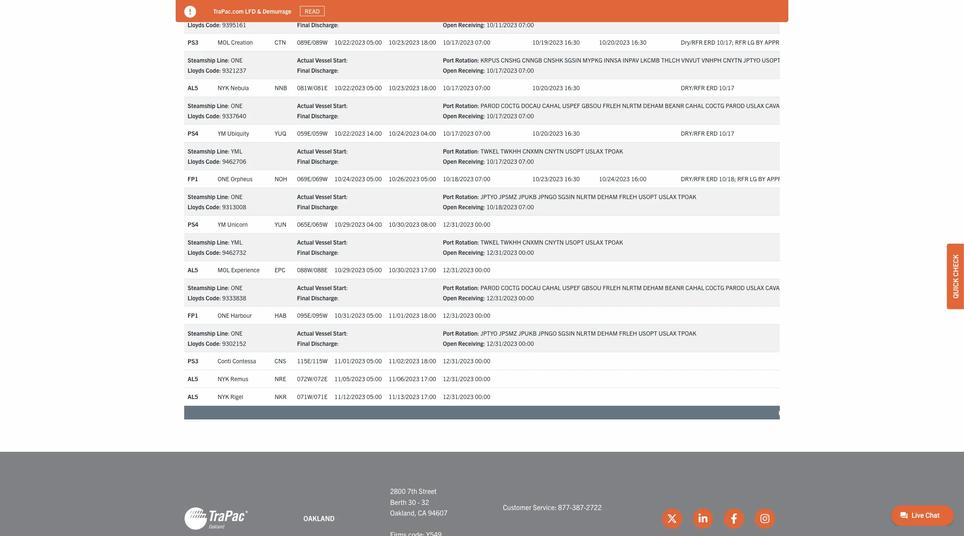 Task type: vqa. For each thing, say whether or not it's contained in the screenshot.


Task type: locate. For each thing, give the bounding box(es) containing it.
1 port from the top
[[443, 56, 454, 64]]

11/02/2023
[[389, 357, 420, 365]]

port inside port rotation : parod coctg docau cahal uspef gbsou frleh nlrtm deham beanr cahal coctg parod uslax cavan usopt tpoak open receiving : 12/31/2023 00:00
[[443, 284, 454, 292]]

1 vertical spatial 10/17/2023 07:00
[[443, 84, 491, 92]]

0 vertical spatial 10/23/2023
[[389, 39, 420, 46]]

ps3 for conti contessa
[[188, 357, 199, 365]]

yml up the 9462732
[[231, 238, 243, 246]]

rotation inside port rotation : parod coctg docau cahal uspef gbsou frleh nlrtm deham beanr cahal coctg parod uslax cavan usopt tpoak open receiving : 10/17/2023 07:00
[[456, 102, 478, 109]]

16:00
[[632, 175, 647, 183]]

one up 9337640
[[231, 102, 243, 109]]

1 code from the top
[[206, 21, 219, 29]]

2 ps3 from the top
[[188, 357, 199, 365]]

ps4 for ym ubiquity
[[188, 130, 199, 137]]

port for port rotation : twkel twkhh cnxmn cnytn usopt uslax tpoak open receiving : 10/17/2023 07:00
[[443, 147, 454, 155]]

vnhph
[[702, 56, 722, 64]]

vessel down 059e/059w
[[315, 147, 332, 155]]

:
[[228, 11, 230, 18], [219, 21, 221, 29], [337, 21, 339, 29], [484, 21, 486, 29], [228, 56, 230, 64], [346, 56, 348, 64], [478, 56, 480, 64], [219, 66, 221, 74], [337, 66, 339, 74], [484, 66, 486, 74], [228, 102, 230, 109], [346, 102, 348, 109], [478, 102, 480, 109], [219, 112, 221, 120], [337, 112, 339, 120], [484, 112, 486, 120], [228, 147, 230, 155], [346, 147, 348, 155], [478, 147, 480, 155], [219, 158, 221, 165], [337, 158, 339, 165], [484, 158, 486, 165], [228, 193, 230, 201], [346, 193, 348, 201], [478, 193, 480, 201], [219, 203, 221, 211], [337, 203, 339, 211], [484, 203, 486, 211], [228, 238, 230, 246], [346, 238, 348, 246], [478, 238, 480, 246], [219, 249, 221, 256], [337, 249, 339, 256], [484, 249, 486, 256], [228, 284, 230, 292], [346, 284, 348, 292], [478, 284, 480, 292], [219, 294, 221, 302], [337, 294, 339, 302], [484, 294, 486, 302], [228, 330, 230, 337], [346, 330, 348, 337], [478, 330, 480, 337], [219, 340, 221, 347], [337, 340, 339, 347], [484, 340, 486, 347], [828, 409, 830, 417]]

actual vessel start : final discharge : up 069e/069w
[[297, 147, 348, 165]]

4 code from the top
[[206, 158, 219, 165]]

10/31/2023
[[335, 312, 365, 320]]

receiving inside port rotation : twkel twkhh cnxmn cnytn usopt uslax tpoak open receiving : 12/31/2023 00:00
[[459, 249, 484, 256]]

877-
[[559, 503, 573, 512]]

1 vessel from the top
[[315, 11, 332, 18]]

receiving inside port rotation : jptyo jpsmz jpukb jpngo sgsin nlrtm deham frleh usopt uslax tpoak open receiving : 10/18/2023 07:00
[[459, 203, 484, 211]]

10/24/2023
[[389, 130, 420, 137], [335, 175, 365, 183], [600, 175, 630, 183]]

8 line from the top
[[217, 330, 228, 337]]

uslax
[[783, 56, 801, 64], [747, 102, 765, 109], [586, 147, 604, 155], [659, 193, 677, 201], [586, 238, 604, 246], [747, 284, 765, 292], [659, 330, 677, 337]]

3 port from the top
[[443, 147, 454, 155]]

port rotation : krpus cnshg cnngb cnshk sgsin mypkg innsa inpav lkcmb thlch vnvut vnhph cnytn jptyo usopt uslax tpoak open receiving : 10/17/2023 07:00
[[443, 56, 820, 74]]

actual for steamship line : one lloyds code : 9337640
[[297, 102, 314, 109]]

4 vessel from the top
[[315, 147, 332, 155]]

10/20/2023 16:30 up port rotation : twkel twkhh cnxmn cnytn usopt uslax tpoak open receiving : 10/17/2023 07:00
[[533, 130, 580, 137]]

10/22/2023 05:00
[[335, 39, 382, 46], [335, 84, 382, 92]]

9337640
[[222, 112, 246, 120]]

1 vertical spatial ps3
[[188, 357, 199, 365]]

code for : 9302152
[[206, 340, 219, 347]]

1 vertical spatial 10/20/2023 16:30
[[533, 84, 580, 92]]

lloyds left 9337640
[[188, 112, 205, 120]]

12/31/2023 for 10/30/2023 08:00
[[443, 221, 474, 228]]

3 actual from the top
[[297, 102, 314, 109]]

beanr inside port rotation : parod coctg docau cahal uspef gbsou frleh nlrtm deham beanr cahal coctg parod uslax cavan usopt tpoak open receiving : 10/17/2023 07:00
[[665, 102, 685, 109]]

3 nyk from the top
[[218, 393, 229, 401]]

conti contessa
[[218, 357, 256, 365]]

steamship inside steamship line : one lloyds code : 9302152
[[188, 330, 216, 337]]

rotation for port rotation : twkel twkhh cnxmn cnytn usopt uslax tpoak open receiving : 10/17/2023 07:00
[[456, 147, 478, 155]]

vessel up 089e/089w
[[315, 11, 332, 18]]

yml for steamship line : yml lloyds code : 9462706
[[231, 147, 243, 155]]

1 vertical spatial sgsin
[[559, 193, 575, 201]]

one inside steamship line : one lloyds code : 9333838
[[231, 284, 243, 292]]

vessel down 088w/088e
[[315, 284, 332, 292]]

one inside steamship line : one lloyds code : 9302152
[[231, 330, 243, 337]]

discharge for steamship line : one lloyds code : 9321237
[[311, 66, 337, 74]]

7 actual vessel start : final discharge : from the top
[[297, 330, 348, 347]]

05:00
[[367, 39, 382, 46], [367, 84, 382, 92], [367, 175, 382, 183], [421, 175, 436, 183], [367, 266, 382, 274], [367, 312, 382, 320], [367, 357, 382, 365], [367, 375, 382, 383], [367, 393, 382, 401]]

jpukb
[[519, 193, 537, 201], [519, 330, 537, 337]]

uslax inside port rotation : twkel twkhh cnxmn cnytn usopt uslax tpoak open receiving : 10/17/2023 07:00
[[586, 147, 604, 155]]

1 dry/rfr from the top
[[681, 84, 706, 92]]

al5 left nyk remus
[[188, 375, 198, 383]]

frleh inside port rotation : parod coctg docau cahal uspef gbsou frleh nlrtm deham beanr cahal coctg parod uslax cavan usopt tpoak open receiving : 10/17/2023 07:00
[[603, 102, 621, 109]]

2 line from the top
[[217, 56, 228, 64]]

yml inside "steamship line : yml lloyds code : 9462732"
[[231, 238, 243, 246]]

11/01/2023
[[389, 312, 420, 320], [335, 357, 365, 365]]

by for 10/18;
[[759, 175, 766, 183]]

4 final from the top
[[297, 158, 310, 165]]

code down trapac.com
[[206, 21, 219, 29]]

tpoak inside port rotation : jptyo jpsmz jpukb jpngo sgsin nlrtm deham frleh usopt uslax tpoak open receiving : 10/18/2023 07:00
[[678, 193, 697, 201]]

ym ubiquity
[[218, 130, 249, 137]]

port inside port rotation : jptyo jpsmz jpukb jpngo sgsin nlrtm deham frleh usopt uslax tpoak open receiving : 12/31/2023 00:00
[[443, 330, 454, 337]]

beanr
[[665, 102, 685, 109], [665, 284, 685, 292]]

approval for dry/rfr erd 10/17; rfr lg by approval
[[765, 39, 794, 46]]

10/22/2023 right 081w/081e
[[335, 84, 365, 92]]

ps3 left conti
[[188, 357, 199, 365]]

one up 9395161
[[231, 11, 243, 18]]

1 12/31/2023 00:00 from the top
[[443, 221, 491, 228]]

ubiquity
[[228, 130, 249, 137]]

lloyds inside steamship line : one lloyds code : 9395161
[[188, 21, 205, 29]]

cnxmn
[[523, 147, 544, 155], [523, 238, 544, 246]]

2 ps4 from the top
[[188, 221, 199, 228]]

by right 10/18;
[[759, 175, 766, 183]]

actual for steamship line : one lloyds code : 9321237
[[297, 56, 314, 64]]

0 vertical spatial by
[[757, 39, 764, 46]]

code up conti
[[206, 340, 219, 347]]

0 vertical spatial ps4
[[188, 130, 199, 137]]

10/24/2023 for 10/24/2023 05:00
[[335, 175, 365, 183]]

code left 9337640
[[206, 112, 219, 120]]

code left 9313008 at the top left of the page
[[206, 203, 219, 211]]

0 vertical spatial 11/01/2023
[[389, 312, 420, 320]]

10/20/2023 16:30 up inpav
[[600, 39, 647, 46]]

steamship for steamship line : one lloyds code : 9333838
[[188, 284, 216, 292]]

gbsou inside port rotation : parod coctg docau cahal uspef gbsou frleh nlrtm deham beanr cahal coctg parod uslax cavan usopt tpoak open receiving : 10/17/2023 07:00
[[582, 102, 602, 109]]

ym left ubiquity
[[218, 130, 226, 137]]

11/01/2023 18:00
[[389, 312, 436, 320]]

footer containing 2800 7th street
[[0, 452, 965, 536]]

1 nyk from the top
[[218, 84, 229, 92]]

12/31/2023
[[443, 221, 474, 228], [487, 249, 518, 256], [443, 266, 474, 274], [487, 294, 518, 302], [443, 312, 474, 320], [487, 340, 518, 347], [443, 357, 474, 365], [443, 375, 474, 383], [443, 393, 474, 401]]

nyk
[[218, 84, 229, 92], [218, 375, 229, 383], [218, 393, 229, 401]]

2 vertical spatial 10/22/2023
[[335, 130, 365, 137]]

cavan
[[766, 102, 785, 109], [766, 284, 785, 292]]

1 twkel from the top
[[481, 147, 499, 155]]

port inside port rotation : parod coctg docau cahal uspef gbsou frleh nlrtm deham beanr cahal coctg parod uslax cavan usopt tpoak open receiving : 10/17/2023 07:00
[[443, 102, 454, 109]]

1 10/23/2023 18:00 from the top
[[389, 39, 436, 46]]

1 vertical spatial cnxmn
[[523, 238, 544, 246]]

jpsmz for 12/31/2023
[[499, 330, 517, 337]]

5 lloyds from the top
[[188, 203, 205, 211]]

deham inside port rotation : parod coctg docau cahal uspef gbsou frleh nlrtm deham beanr cahal coctg parod uslax cavan usopt tpoak open receiving : 12/31/2023 00:00
[[644, 284, 664, 292]]

port rotation : parod coctg docau cahal uspef gbsou frleh nlrtm deham beanr cahal coctg parod uslax cavan usopt tpoak open receiving : 10/17/2023 07:00
[[443, 102, 825, 120]]

10/17/2023 inside port rotation : parod coctg docau cahal uspef gbsou frleh nlrtm deham beanr cahal coctg parod uslax cavan usopt tpoak open receiving : 10/17/2023 07:00
[[487, 112, 518, 120]]

10/22/2023 left 14:00
[[335, 130, 365, 137]]

one left "orpheus"
[[218, 175, 230, 183]]

actual down 089e/089w
[[297, 56, 314, 64]]

2 receiving from the top
[[459, 66, 484, 74]]

cnytn inside port rotation : twkel twkhh cnxmn cnytn usopt uslax tpoak open receiving : 10/17/2023 07:00
[[545, 147, 564, 155]]

4 receiving from the top
[[459, 158, 484, 165]]

0 vertical spatial jpngo
[[538, 193, 557, 201]]

cavan inside port rotation : parod coctg docau cahal uspef gbsou frleh nlrtm deham beanr cahal coctg parod uslax cavan usopt tpoak open receiving : 12/31/2023 00:00
[[766, 284, 785, 292]]

1 vertical spatial cnytn
[[545, 147, 564, 155]]

11/05/2023
[[335, 375, 365, 383]]

1 vertical spatial 10/22/2023
[[335, 84, 365, 92]]

lloyds for steamship line : one lloyds code : 9321237
[[188, 66, 205, 74]]

discharge up 088w/088e
[[311, 249, 337, 256]]

9313008
[[222, 203, 246, 211]]

code inside steamship line : one lloyds code : 9321237
[[206, 66, 219, 74]]

1 steamship from the top
[[188, 11, 216, 18]]

0 vertical spatial 10/20/2023
[[600, 39, 630, 46]]

1 vertical spatial beanr
[[665, 284, 685, 292]]

uslax inside port rotation : jptyo jpsmz jpukb jpngo sgsin nlrtm deham frleh usopt uslax tpoak open receiving : 10/18/2023 07:00
[[659, 193, 677, 201]]

docau inside port rotation : parod coctg docau cahal uspef gbsou frleh nlrtm deham beanr cahal coctg parod uslax cavan usopt tpoak open receiving : 12/31/2023 00:00
[[522, 284, 541, 292]]

2 vertical spatial cnytn
[[545, 238, 564, 246]]

final up 059e/059w
[[297, 112, 310, 120]]

0 vertical spatial approval
[[765, 39, 794, 46]]

actual inside "actual vessel start final discharge :"
[[297, 11, 314, 18]]

3 12/31/2023 00:00 from the top
[[443, 312, 491, 320]]

0 vertical spatial beanr
[[665, 102, 685, 109]]

lloyds
[[188, 21, 205, 29], [188, 66, 205, 74], [188, 112, 205, 120], [188, 158, 205, 165], [188, 203, 205, 211], [188, 249, 205, 256], [188, 294, 205, 302], [188, 340, 205, 347]]

2800 7th street berth 30 - 32 oakland, ca 94607
[[390, 487, 448, 517]]

discharge for steamship line : yml lloyds code : 9462706
[[311, 158, 337, 165]]

1 vertical spatial 17:00
[[421, 375, 436, 383]]

vessel down 081w/081e
[[315, 102, 332, 109]]

solid image
[[184, 6, 196, 18]]

sgsin inside port rotation : jptyo jpsmz jpukb jpngo sgsin nlrtm deham frleh usopt uslax tpoak open receiving : 10/18/2023 07:00
[[559, 193, 575, 201]]

one left harbour
[[218, 312, 230, 320]]

1 vertical spatial twkhh
[[501, 238, 522, 246]]

1 fp1 from the top
[[188, 175, 198, 183]]

rotation inside port rotation : jptyo jpsmz jpukb jpngo sgsin nlrtm deham frleh usopt uslax tpoak open receiving : 10/18/2023 07:00
[[456, 193, 478, 201]]

ca
[[418, 509, 427, 517]]

6 code from the top
[[206, 249, 219, 256]]

3 al5 from the top
[[188, 375, 198, 383]]

2 10/17 from the top
[[720, 130, 735, 137]]

actual down 095e/095w
[[297, 330, 314, 337]]

7 start from the top
[[333, 284, 346, 292]]

2 vertical spatial 17:00
[[421, 393, 436, 401]]

1 vertical spatial 10/23/2023 18:00
[[389, 84, 436, 92]]

gbsou for : 10/17/2023 07:00
[[582, 102, 602, 109]]

00:00 inside port rotation : jptyo jpsmz jpukb jpngo sgsin nlrtm deham frleh usopt uslax tpoak open receiving : 12/31/2023 00:00
[[519, 340, 534, 347]]

2 vessel from the top
[[315, 56, 332, 64]]

ps4 up "steamship line : yml lloyds code : 9462732"
[[188, 221, 199, 228]]

3 18:00 from the top
[[421, 312, 436, 320]]

one up 9321237
[[231, 56, 243, 64]]

081w/081e
[[297, 84, 328, 92]]

00:00 inside port rotation : parod coctg docau cahal uspef gbsou frleh nlrtm deham beanr cahal coctg parod uslax cavan usopt tpoak open receiving : 12/31/2023 00:00
[[519, 294, 534, 302]]

3 open from the top
[[443, 112, 457, 120]]

fp1
[[188, 175, 198, 183], [188, 312, 198, 320]]

final up 065e/065w
[[297, 203, 310, 211]]

3 rotation from the top
[[456, 147, 478, 155]]

nebula
[[231, 84, 249, 92]]

discharge up 081w/081e
[[311, 66, 337, 74]]

1 vertical spatial 10/18/2023
[[487, 203, 518, 211]]

2 18:00 from the top
[[421, 84, 436, 92]]

nyk nebula
[[218, 84, 249, 92]]

al5 down "steamship line : yml lloyds code : 9462732"
[[188, 266, 198, 274]]

0 vertical spatial fp1
[[188, 175, 198, 183]]

dry/rfr erd 10/17 for 10/24/2023 04:00
[[681, 130, 735, 137]]

mol left creation at left top
[[218, 39, 230, 46]]

final for steamship line : one lloyds code : 9313008
[[297, 203, 310, 211]]

10/20/2023 16:30 down cnshk
[[533, 84, 580, 92]]

2 discharge from the top
[[311, 66, 337, 74]]

lloyds inside steamship line : one lloyds code : 9302152
[[188, 340, 205, 347]]

1 yml from the top
[[231, 147, 243, 155]]

fp1 down steamship line : yml lloyds code : 9462706
[[188, 175, 198, 183]]

10/23/2023 for 081w/081e
[[389, 84, 420, 92]]

0 vertical spatial 10/22/2023 05:00
[[335, 39, 382, 46]]

sgsin
[[565, 56, 582, 64], [559, 193, 575, 201], [559, 330, 575, 337]]

1 vertical spatial dry/rfr
[[681, 130, 706, 137]]

receiving inside port rotation : jptyo jpsmz jpukb jpngo sgsin nlrtm deham frleh usopt uslax tpoak open receiving : 12/31/2023 00:00
[[459, 340, 484, 347]]

final down read
[[297, 21, 310, 29]]

line up 9337640
[[217, 102, 228, 109]]

ps4 down steamship line : one lloyds code : 9337640
[[188, 130, 199, 137]]

10/29/2023 right 065e/065w
[[335, 221, 365, 228]]

1 jpngo from the top
[[538, 193, 557, 201]]

1 vertical spatial 10/22/2023 05:00
[[335, 84, 382, 92]]

0 vertical spatial dry/rfr erd 10/17
[[681, 84, 735, 92]]

1 10/29/2023 from the top
[[335, 221, 365, 228]]

0 vertical spatial dry/rfr
[[681, 84, 706, 92]]

one inside steamship line : one lloyds code : 9337640
[[231, 102, 243, 109]]

actual down 069e/069w
[[297, 193, 314, 201]]

docau
[[522, 102, 541, 109], [522, 284, 541, 292]]

vessel down 069e/069w
[[315, 193, 332, 201]]

twkhh inside port rotation : twkel twkhh cnxmn cnytn usopt uslax tpoak open receiving : 10/17/2023 07:00
[[501, 147, 522, 155]]

6 discharge from the top
[[311, 249, 337, 256]]

deham inside port rotation : jptyo jpsmz jpukb jpngo sgsin nlrtm deham frleh usopt uslax tpoak open receiving : 12/31/2023 00:00
[[598, 330, 618, 337]]

4 open from the top
[[443, 158, 457, 165]]

mol down the 9462732
[[218, 266, 230, 274]]

11/12/2023 05:00
[[335, 393, 382, 401]]

rotation inside port rotation : krpus cnshg cnngb cnshk sgsin mypkg innsa inpav lkcmb thlch vnvut vnhph cnytn jptyo usopt uslax tpoak open receiving : 10/17/2023 07:00
[[456, 56, 478, 64]]

1 vertical spatial 11/01/2023
[[335, 357, 365, 365]]

5 code from the top
[[206, 203, 219, 211]]

0 horizontal spatial 10/18/2023
[[443, 175, 474, 183]]

actual vessel start final discharge :
[[297, 11, 346, 29]]

twkhh for 12/31/2023
[[501, 238, 522, 246]]

1 mol from the top
[[218, 39, 230, 46]]

0 vertical spatial 17:00
[[421, 266, 436, 274]]

jpukb inside port rotation : jptyo jpsmz jpukb jpngo sgsin nlrtm deham frleh usopt uslax tpoak open receiving : 10/18/2023 07:00
[[519, 193, 537, 201]]

0 vertical spatial jpsmz
[[499, 193, 517, 201]]

lg for 10/17;
[[748, 39, 755, 46]]

0 vertical spatial twkel
[[481, 147, 499, 155]]

uspef for : 12/31/2023 00:00
[[563, 284, 581, 292]]

0 vertical spatial cnytn
[[724, 56, 743, 64]]

2 twkel from the top
[[481, 238, 499, 246]]

lloyds left 9313008 at the top left of the page
[[188, 203, 205, 211]]

0 vertical spatial rfr
[[736, 39, 747, 46]]

1 vertical spatial lg
[[750, 175, 757, 183]]

code left the 9462732
[[206, 249, 219, 256]]

1 vertical spatial approval
[[767, 175, 797, 183]]

actual
[[297, 11, 314, 18], [297, 56, 314, 64], [297, 102, 314, 109], [297, 147, 314, 155], [297, 193, 314, 201], [297, 238, 314, 246], [297, 284, 314, 292], [297, 330, 314, 337]]

line inside steamship line : one lloyds code : 9395161
[[217, 11, 228, 18]]

oakland image
[[184, 507, 248, 531]]

5 line from the top
[[217, 193, 228, 201]]

ps4 for ym unicorn
[[188, 221, 199, 228]]

0 horizontal spatial 11/01/2023
[[335, 357, 365, 365]]

2 vertical spatial nyk
[[218, 393, 229, 401]]

8 steamship from the top
[[188, 330, 216, 337]]

4 port from the top
[[443, 193, 454, 201]]

0 vertical spatial mol
[[218, 39, 230, 46]]

dry/rfr
[[681, 84, 706, 92], [681, 130, 706, 137], [681, 175, 706, 183]]

0 vertical spatial ps3
[[188, 39, 199, 46]]

final up 081w/081e
[[297, 66, 310, 74]]

jpsmz inside port rotation : jptyo jpsmz jpukb jpngo sgsin nlrtm deham frleh usopt uslax tpoak open receiving : 12/31/2023 00:00
[[499, 330, 517, 337]]

docau for : 10/17/2023 07:00
[[522, 102, 541, 109]]

1 vertical spatial 10/29/2023
[[335, 266, 365, 274]]

discharge up 059e/059w
[[311, 112, 337, 120]]

code left 9321237
[[206, 66, 219, 74]]

rotation inside port rotation : twkel twkhh cnxmn cnytn usopt uslax tpoak open receiving : 12/31/2023 00:00
[[456, 238, 478, 246]]

0 vertical spatial lg
[[748, 39, 755, 46]]

4 discharge from the top
[[311, 158, 337, 165]]

steamship inside steamship line : one lloyds code : 9337640
[[188, 102, 216, 109]]

open
[[443, 21, 457, 29], [443, 66, 457, 74], [443, 112, 457, 120], [443, 158, 457, 165], [443, 203, 457, 211], [443, 249, 457, 256], [443, 294, 457, 302], [443, 340, 457, 347]]

1 start from the top
[[333, 11, 346, 18]]

start for steamship line : one lloyds code : 9313008
[[333, 193, 346, 201]]

oakland
[[304, 514, 335, 523]]

05:00 for 089e/089w
[[367, 39, 382, 46]]

10/30/2023 for 10/30/2023 08:00
[[389, 221, 420, 228]]

0 vertical spatial cnxmn
[[523, 147, 544, 155]]

uspef inside port rotation : parod coctg docau cahal uspef gbsou frleh nlrtm deham beanr cahal coctg parod uslax cavan usopt tpoak open receiving : 10/17/2023 07:00
[[563, 102, 581, 109]]

twkhh for 10/17/2023
[[501, 147, 522, 155]]

code for : 9462706
[[206, 158, 219, 165]]

discharge down read link
[[311, 21, 337, 29]]

0 vertical spatial docau
[[522, 102, 541, 109]]

1 vertical spatial 04:00
[[367, 221, 382, 228]]

18:00 for 081w/081e
[[421, 84, 436, 92]]

nyk left remus
[[218, 375, 229, 383]]

2 vertical spatial jptyo
[[481, 330, 498, 337]]

05:00 for 081w/081e
[[367, 84, 382, 92]]

steamship for steamship line : one lloyds code : 9337640
[[188, 102, 216, 109]]

12/31/2023 00:00 for 11/13/2023 17:00
[[443, 393, 491, 401]]

cnytn for port rotation : twkel twkhh cnxmn cnytn usopt uslax tpoak open receiving : 10/17/2023 07:00
[[545, 147, 564, 155]]

discharge for steamship line : one lloyds code : 9333838
[[311, 294, 337, 302]]

2 17:00 from the top
[[421, 375, 436, 383]]

2 actual vessel start : final discharge : from the top
[[297, 102, 348, 120]]

387-
[[573, 503, 587, 512]]

5 12/31/2023 00:00 from the top
[[443, 375, 491, 383]]

1 vertical spatial jptyo
[[481, 193, 498, 201]]

final up 115e/115w
[[297, 340, 310, 347]]

2 ym from the top
[[218, 221, 226, 228]]

actual vessel start : final discharge : up 059e/059w
[[297, 102, 348, 120]]

lloyds inside "steamship line : yml lloyds code : 9462732"
[[188, 249, 205, 256]]

port inside port rotation : krpus cnshg cnngb cnshk sgsin mypkg innsa inpav lkcmb thlch vnvut vnhph cnytn jptyo usopt uslax tpoak open receiving : 10/17/2023 07:00
[[443, 56, 454, 64]]

0 vertical spatial nyk
[[218, 84, 229, 92]]

vessel down 089e/089w
[[315, 56, 332, 64]]

10/29/2023 right 088w/088e
[[335, 266, 365, 274]]

08:00
[[421, 221, 436, 228]]

erd for 059e/059w
[[707, 130, 718, 137]]

steamship line : yml lloyds code : 9462706
[[188, 147, 246, 165]]

&
[[257, 7, 261, 15]]

2 10/30/2023 from the top
[[389, 266, 420, 274]]

rotation inside port rotation : parod coctg docau cahal uspef gbsou frleh nlrtm deham beanr cahal coctg parod uslax cavan usopt tpoak open receiving : 12/31/2023 00:00
[[456, 284, 478, 292]]

1 10/17 from the top
[[720, 84, 735, 92]]

mypkg
[[583, 56, 603, 64]]

line inside steamship line : one lloyds code : 9313008
[[217, 193, 228, 201]]

05:00 for 069e/069w
[[367, 175, 382, 183]]

cnxmn inside port rotation : twkel twkhh cnxmn cnytn usopt uslax tpoak open receiving : 10/17/2023 07:00
[[523, 147, 544, 155]]

steamship inside steamship line : yml lloyds code : 9462706
[[188, 147, 216, 155]]

6 vessel from the top
[[315, 238, 332, 246]]

actual vessel start : final discharge : down 088w/088e
[[297, 284, 348, 302]]

service:
[[533, 503, 557, 512]]

1 vertical spatial cavan
[[766, 284, 785, 292]]

7 vessel from the top
[[315, 284, 332, 292]]

2 jpukb from the top
[[519, 330, 537, 337]]

0 vertical spatial ym
[[218, 130, 226, 137]]

6 final from the top
[[297, 249, 310, 256]]

1 twkhh from the top
[[501, 147, 522, 155]]

1 beanr from the top
[[665, 102, 685, 109]]

0 vertical spatial yml
[[231, 147, 243, 155]]

actual vessel start : final discharge : up 115e/115w
[[297, 330, 348, 347]]

vessel for steamship line : one lloyds code : 9321237
[[315, 56, 332, 64]]

10/17 for 10/24/2023 04:00
[[720, 130, 735, 137]]

al5 left "nyk rigel"
[[188, 393, 198, 401]]

final up 095e/095w
[[297, 294, 310, 302]]

vessel for steamship line : one lloyds code : 9302152
[[315, 330, 332, 337]]

nyk for nyk remus
[[218, 375, 229, 383]]

1 vertical spatial 10/23/2023
[[389, 84, 420, 92]]

rfr for 10/17;
[[736, 39, 747, 46]]

actual right demurrage
[[297, 11, 314, 18]]

by right '10/17;'
[[757, 39, 764, 46]]

10/20/2023 16:30 for 18:00
[[533, 84, 580, 92]]

jptyo for port rotation : jptyo jpsmz jpukb jpngo sgsin nlrtm deham frleh usopt uslax tpoak open receiving : 10/18/2023 07:00
[[481, 193, 498, 201]]

vessel down 095e/095w
[[315, 330, 332, 337]]

code inside steamship line : one lloyds code : 9302152
[[206, 340, 219, 347]]

10/20/2023 up port rotation : twkel twkhh cnxmn cnytn usopt uslax tpoak open receiving : 10/17/2023 07:00
[[533, 130, 563, 137]]

ym left unicorn
[[218, 221, 226, 228]]

rfr right '10/17;'
[[736, 39, 747, 46]]

yml
[[231, 147, 243, 155], [231, 238, 243, 246]]

fp1 for one harbour
[[188, 312, 198, 320]]

line for 9462732
[[217, 238, 228, 246]]

footer
[[0, 452, 965, 536]]

3 line from the top
[[217, 102, 228, 109]]

2 fp1 from the top
[[188, 312, 198, 320]]

0 vertical spatial uspef
[[563, 102, 581, 109]]

twkel for 12/31/2023
[[481, 238, 499, 246]]

al5
[[188, 84, 198, 92], [188, 266, 198, 274], [188, 375, 198, 383], [188, 393, 198, 401]]

lloyds left 9321237
[[188, 66, 205, 74]]

9462732
[[222, 249, 246, 256]]

one orpheus
[[218, 175, 253, 183]]

1 vertical spatial ym
[[218, 221, 226, 228]]

actual down 081w/081e
[[297, 102, 314, 109]]

0 vertical spatial jptyo
[[744, 56, 761, 64]]

lloyds left the 9462706
[[188, 158, 205, 165]]

0 vertical spatial 10/23/2023 18:00
[[389, 39, 436, 46]]

1 horizontal spatial 11/01/2023
[[389, 312, 420, 320]]

read
[[305, 7, 320, 15]]

sgsin inside port rotation : jptyo jpsmz jpukb jpngo sgsin nlrtm deham frleh usopt uslax tpoak open receiving : 12/31/2023 00:00
[[559, 330, 575, 337]]

16:30 for 059e/059w
[[565, 130, 580, 137]]

line up the 9462706
[[217, 147, 228, 155]]

uspef inside port rotation : parod coctg docau cahal uspef gbsou frleh nlrtm deham beanr cahal coctg parod uslax cavan usopt tpoak open receiving : 12/31/2023 00:00
[[563, 284, 581, 292]]

2 dry/rfr erd 10/17 from the top
[[681, 130, 735, 137]]

ctn
[[275, 39, 286, 46]]

line up 9313008 at the top left of the page
[[217, 193, 228, 201]]

1 vertical spatial ps4
[[188, 221, 199, 228]]

2 start from the top
[[333, 56, 346, 64]]

1 vertical spatial jpukb
[[519, 330, 537, 337]]

2 vertical spatial dry/rfr
[[681, 175, 706, 183]]

10/23/2023 16:30
[[533, 175, 580, 183]]

jpsmz inside port rotation : jptyo jpsmz jpukb jpngo sgsin nlrtm deham frleh usopt uslax tpoak open receiving : 10/18/2023 07:00
[[499, 193, 517, 201]]

12/31/2023 for 11/06/2023 17:00
[[443, 375, 474, 383]]

yml up the 9462706
[[231, 147, 243, 155]]

2 horizontal spatial 10/24/2023
[[600, 175, 630, 183]]

1 jpsmz from the top
[[499, 193, 517, 201]]

usopt inside port rotation : parod coctg docau cahal uspef gbsou frleh nlrtm deham beanr cahal coctg parod uslax cavan usopt tpoak open receiving : 10/17/2023 07:00
[[786, 102, 805, 109]]

1 cnxmn from the top
[[523, 147, 544, 155]]

dry/rfr for 10/24/2023 04:00
[[681, 130, 706, 137]]

1 ps4 from the top
[[188, 130, 199, 137]]

lloyds down solid icon
[[188, 21, 205, 29]]

rotation for port rotation : twkel twkhh cnxmn cnytn usopt uslax tpoak open receiving : 12/31/2023 00:00
[[456, 238, 478, 246]]

discharge
[[311, 21, 337, 29], [311, 66, 337, 74], [311, 112, 337, 120], [311, 158, 337, 165], [311, 203, 337, 211], [311, 249, 337, 256], [311, 294, 337, 302], [311, 340, 337, 347]]

0 vertical spatial sgsin
[[565, 56, 582, 64]]

line for 9333838
[[217, 284, 228, 292]]

dry/rfr erd 10/18; rfr lg by approval
[[681, 175, 797, 183]]

jptyo for port rotation : jptyo jpsmz jpukb jpngo sgsin nlrtm deham frleh usopt uslax tpoak open receiving : 12/31/2023 00:00
[[481, 330, 498, 337]]

lloyds inside steamship line : one lloyds code : 9333838
[[188, 294, 205, 302]]

1 vertical spatial docau
[[522, 284, 541, 292]]

2 yml from the top
[[231, 238, 243, 246]]

1 actual vessel start : final discharge : from the top
[[297, 56, 348, 74]]

2 gbsou from the top
[[582, 284, 602, 292]]

line inside steamship line : yml lloyds code : 9462706
[[217, 147, 228, 155]]

10/22/2023 down "actual vessel start final discharge :" in the left of the page
[[335, 39, 365, 46]]

displayed
[[802, 409, 827, 417]]

thlch
[[662, 56, 681, 64]]

10/20/2023 16:30
[[600, 39, 647, 46], [533, 84, 580, 92], [533, 130, 580, 137]]

0 horizontal spatial 10/24/2023
[[335, 175, 365, 183]]

0 vertical spatial 10/17/2023 07:00
[[443, 39, 491, 46]]

usopt inside port rotation : krpus cnshg cnngb cnshk sgsin mypkg innsa inpav lkcmb thlch vnvut vnhph cnytn jptyo usopt uslax tpoak open receiving : 10/17/2023 07:00
[[762, 56, 781, 64]]

0 vertical spatial twkhh
[[501, 147, 522, 155]]

7 lloyds from the top
[[188, 294, 205, 302]]

al5 for mol experience
[[188, 266, 198, 274]]

00:00
[[475, 221, 491, 228], [519, 249, 534, 256], [475, 266, 491, 274], [519, 294, 534, 302], [475, 312, 491, 320], [519, 340, 534, 347], [475, 357, 491, 365], [475, 375, 491, 383], [475, 393, 491, 401]]

al5 up steamship line : one lloyds code : 9337640
[[188, 84, 198, 92]]

cnxmn inside port rotation : twkel twkhh cnxmn cnytn usopt uslax tpoak open receiving : 12/31/2023 00:00
[[523, 238, 544, 246]]

creation
[[231, 39, 253, 46]]

3 vessel from the top
[[315, 102, 332, 109]]

dry/rfr
[[681, 39, 703, 46]]

10/26/2023 05:00
[[389, 175, 436, 183]]

docau inside port rotation : parod coctg docau cahal uspef gbsou frleh nlrtm deham beanr cahal coctg parod uslax cavan usopt tpoak open receiving : 10/17/2023 07:00
[[522, 102, 541, 109]]

lloyds left 9302152 on the bottom
[[188, 340, 205, 347]]

line inside steamship line : one lloyds code : 9333838
[[217, 284, 228, 292]]

port for port rotation : krpus cnshg cnngb cnshk sgsin mypkg innsa inpav lkcmb thlch vnvut vnhph cnytn jptyo usopt uslax tpoak open receiving : 10/17/2023 07:00
[[443, 56, 454, 64]]

street
[[419, 487, 437, 496]]

one inside steamship line : one lloyds code : 9313008
[[231, 193, 243, 201]]

records
[[779, 409, 801, 417]]

uslax inside port rotation : parod coctg docau cahal uspef gbsou frleh nlrtm deham beanr cahal coctg parod uslax cavan usopt tpoak open receiving : 10/17/2023 07:00
[[747, 102, 765, 109]]

1 vertical spatial gbsou
[[582, 284, 602, 292]]

3 receiving from the top
[[459, 112, 484, 120]]

0 vertical spatial 10/29/2023
[[335, 221, 365, 228]]

2800
[[390, 487, 406, 496]]

cnytn inside port rotation : krpus cnshg cnngb cnshk sgsin mypkg innsa inpav lkcmb thlch vnvut vnhph cnytn jptyo usopt uslax tpoak open receiving : 10/17/2023 07:00
[[724, 56, 743, 64]]

2 12/31/2023 00:00 from the top
[[443, 266, 491, 274]]

1 horizontal spatial 10/18/2023
[[487, 203, 518, 211]]

1 final from the top
[[297, 21, 310, 29]]

rfr
[[736, 39, 747, 46], [738, 175, 749, 183]]

1 vertical spatial rfr
[[738, 175, 749, 183]]

nlrtm inside port rotation : parod coctg docau cahal uspef gbsou frleh nlrtm deham beanr cahal coctg parod uslax cavan usopt tpoak open receiving : 10/17/2023 07:00
[[623, 102, 642, 109]]

lloyds inside steamship line : one lloyds code : 9337640
[[188, 112, 205, 120]]

ps3 down solid icon
[[188, 39, 199, 46]]

6 line from the top
[[217, 238, 228, 246]]

0 vertical spatial 10/20/2023 16:30
[[600, 39, 647, 46]]

line up the 9462732
[[217, 238, 228, 246]]

one up 9313008 at the top left of the page
[[231, 193, 243, 201]]

one up 9333838 in the left bottom of the page
[[231, 284, 243, 292]]

steamship for steamship line : one lloyds code : 9302152
[[188, 330, 216, 337]]

line inside steamship line : one lloyds code : 9321237
[[217, 56, 228, 64]]

line inside steamship line : one lloyds code : 9337640
[[217, 102, 228, 109]]

jptyo inside port rotation : krpus cnshg cnngb cnshk sgsin mypkg innsa inpav lkcmb thlch vnvut vnhph cnytn jptyo usopt uslax tpoak open receiving : 10/17/2023 07:00
[[744, 56, 761, 64]]

code inside steamship line : one lloyds code : 9333838
[[206, 294, 219, 302]]

rfr right 10/18;
[[738, 175, 749, 183]]

vessel for steamship line : yml lloyds code : 9462706
[[315, 147, 332, 155]]

7th
[[408, 487, 418, 496]]

6 rotation from the top
[[456, 284, 478, 292]]

1 horizontal spatial 04:00
[[421, 130, 436, 137]]

0 vertical spatial 10/18/2023
[[443, 175, 474, 183]]

final for steamship line : one lloyds code : 9337640
[[297, 112, 310, 120]]

1 vertical spatial jpngo
[[538, 330, 557, 337]]

discharge for steamship line : yml lloyds code : 9462732
[[311, 249, 337, 256]]

1 vertical spatial 10/20/2023
[[533, 84, 563, 92]]

final up 088w/088e
[[297, 249, 310, 256]]

discharge up 069e/069w
[[311, 158, 337, 165]]

2 port from the top
[[443, 102, 454, 109]]

final for steamship line : one lloyds code : 9302152
[[297, 340, 310, 347]]

7 receiving from the top
[[459, 294, 484, 302]]

jpukb inside port rotation : jptyo jpsmz jpukb jpngo sgsin nlrtm deham frleh usopt uslax tpoak open receiving : 12/31/2023 00:00
[[519, 330, 537, 337]]

lloyds for steamship line : yml lloyds code : 9462732
[[188, 249, 205, 256]]

1 vertical spatial twkel
[[481, 238, 499, 246]]

8 code from the top
[[206, 340, 219, 347]]

frleh
[[603, 102, 621, 109], [620, 193, 638, 201], [603, 284, 621, 292], [620, 330, 638, 337]]

final up 069e/069w
[[297, 158, 310, 165]]

8 final from the top
[[297, 340, 310, 347]]

6 steamship from the top
[[188, 238, 216, 246]]

code for : 9333838
[[206, 294, 219, 302]]

nyk left the nebula
[[218, 84, 229, 92]]

072w/072e
[[297, 375, 328, 383]]

cnxmn for : 12/31/2023 00:00
[[523, 238, 544, 246]]

one for steamship line : one lloyds code : 9321237
[[231, 56, 243, 64]]

0 vertical spatial gbsou
[[582, 102, 602, 109]]

4 line from the top
[[217, 147, 228, 155]]

1 vertical spatial nyk
[[218, 375, 229, 383]]

steamship inside steamship line : one lloyds code : 9313008
[[188, 193, 216, 201]]

5 discharge from the top
[[311, 203, 337, 211]]

vessel down 065e/065w
[[315, 238, 332, 246]]

11/13/2023
[[389, 393, 420, 401]]

3 steamship from the top
[[188, 102, 216, 109]]

twkel inside port rotation : twkel twkhh cnxmn cnytn usopt uslax tpoak open receiving : 12/31/2023 00:00
[[481, 238, 499, 246]]

2 vertical spatial 10/20/2023 16:30
[[533, 130, 580, 137]]

epc
[[275, 266, 286, 274]]

10/24/2023 right 069e/069w
[[335, 175, 365, 183]]

actual vessel start : final discharge : up 065e/065w
[[297, 193, 348, 211]]

beanr inside port rotation : parod coctg docau cahal uspef gbsou frleh nlrtm deham beanr cahal coctg parod uslax cavan usopt tpoak open receiving : 12/31/2023 00:00
[[665, 284, 685, 292]]

07:00 inside port rotation : jptyo jpsmz jpukb jpngo sgsin nlrtm deham frleh usopt uslax tpoak open receiving : 10/18/2023 07:00
[[519, 203, 534, 211]]

0 vertical spatial 10/17
[[720, 84, 735, 92]]

lg right 10/18;
[[750, 175, 757, 183]]

1 horizontal spatial 10/24/2023
[[389, 130, 420, 137]]

7 line from the top
[[217, 284, 228, 292]]

lg right '10/17;'
[[748, 39, 755, 46]]

lloyds left 9333838 in the left bottom of the page
[[188, 294, 205, 302]]

line up 9395161
[[217, 11, 228, 18]]

code left 9333838 in the left bottom of the page
[[206, 294, 219, 302]]

1 vertical spatial uspef
[[563, 284, 581, 292]]

0 vertical spatial 10/22/2023
[[335, 39, 365, 46]]

1 al5 from the top
[[188, 84, 198, 92]]

nlrtm
[[623, 102, 642, 109], [577, 193, 596, 201], [623, 284, 642, 292], [577, 330, 596, 337]]

10/20/2023 up innsa
[[600, 39, 630, 46]]

cnngb
[[522, 56, 543, 64]]

discharge up 115e/115w
[[311, 340, 337, 347]]

10/17 for 10/23/2023 18:00
[[720, 84, 735, 92]]

9302152
[[222, 340, 246, 347]]

twkhh inside port rotation : twkel twkhh cnxmn cnytn usopt uslax tpoak open receiving : 12/31/2023 00:00
[[501, 238, 522, 246]]

2 actual from the top
[[297, 56, 314, 64]]

final inside "actual vessel start final discharge :"
[[297, 21, 310, 29]]

rfr for 10/18;
[[738, 175, 749, 183]]

rotation inside port rotation : twkel twkhh cnxmn cnytn usopt uslax tpoak open receiving : 10/17/2023 07:00
[[456, 147, 478, 155]]

4 al5 from the top
[[188, 393, 198, 401]]

1 vertical spatial 10/30/2023
[[389, 266, 420, 274]]

actual vessel start : final discharge : down 065e/065w
[[297, 238, 348, 256]]

final
[[297, 21, 310, 29], [297, 66, 310, 74], [297, 112, 310, 120], [297, 158, 310, 165], [297, 203, 310, 211], [297, 249, 310, 256], [297, 294, 310, 302], [297, 340, 310, 347]]

one for steamship line : one lloyds code : 9313008
[[231, 193, 243, 201]]

1 vertical spatial dry/rfr erd 10/17
[[681, 130, 735, 137]]

vessel inside "actual vessel start final discharge :"
[[315, 11, 332, 18]]

nyk for nyk nebula
[[218, 84, 229, 92]]

5 vessel from the top
[[315, 193, 332, 201]]

6 lloyds from the top
[[188, 249, 205, 256]]

nyk remus
[[218, 375, 248, 383]]

actual vessel start : final discharge : up 081w/081e
[[297, 56, 348, 74]]

lloyds inside steamship line : yml lloyds code : 9462706
[[188, 158, 205, 165]]

1 vertical spatial jpsmz
[[499, 330, 517, 337]]

10/23/2023
[[389, 39, 420, 46], [389, 84, 420, 92], [533, 175, 563, 183]]

final for steamship line : one lloyds code : 9321237
[[297, 66, 310, 74]]

9462706
[[222, 158, 246, 165]]

1 vertical spatial mol
[[218, 266, 230, 274]]

line up 9321237
[[217, 56, 228, 64]]

3 lloyds from the top
[[188, 112, 205, 120]]

0 vertical spatial 04:00
[[421, 130, 436, 137]]

line up 9333838 in the left bottom of the page
[[217, 284, 228, 292]]

2 vertical spatial sgsin
[[559, 330, 575, 337]]

cns
[[275, 357, 286, 365]]

0 vertical spatial cavan
[[766, 102, 785, 109]]

0 vertical spatial jpukb
[[519, 193, 537, 201]]

1 vertical spatial by
[[759, 175, 766, 183]]

0 horizontal spatial 04:00
[[367, 221, 382, 228]]

jptyo
[[744, 56, 761, 64], [481, 193, 498, 201], [481, 330, 498, 337]]

10/24/2023 left 16:00
[[600, 175, 630, 183]]

ym unicorn
[[218, 221, 248, 228]]

1 vertical spatial fp1
[[188, 312, 198, 320]]

2 jpsmz from the top
[[499, 330, 517, 337]]

yml inside steamship line : yml lloyds code : 9462706
[[231, 147, 243, 155]]

discharge up 095e/095w
[[311, 294, 337, 302]]

actual down 059e/059w
[[297, 147, 314, 155]]

065e/065w
[[297, 221, 328, 228]]

5 start from the top
[[333, 193, 346, 201]]

2 vertical spatial 10/20/2023
[[533, 130, 563, 137]]

steamship inside steamship line : one lloyds code : 9395161
[[188, 11, 216, 18]]

2 vertical spatial 10/17/2023 07:00
[[443, 130, 491, 137]]

actual down 065e/065w
[[297, 238, 314, 246]]

6 12/31/2023 00:00 from the top
[[443, 393, 491, 401]]

1 vertical spatial yml
[[231, 238, 243, 246]]

demurrage
[[263, 7, 292, 15]]

port for port rotation : parod coctg docau cahal uspef gbsou frleh nlrtm deham beanr cahal coctg parod uslax cavan usopt tpoak open receiving : 12/31/2023 00:00
[[443, 284, 454, 292]]

open inside port rotation : twkel twkhh cnxmn cnytn usopt uslax tpoak open receiving : 12/31/2023 00:00
[[443, 249, 457, 256]]

5 rotation from the top
[[456, 238, 478, 246]]

1 gbsou from the top
[[582, 102, 602, 109]]

1 10/17/2023 07:00 from the top
[[443, 39, 491, 46]]

lloyds for steamship line : one lloyds code : 9302152
[[188, 340, 205, 347]]

one inside steamship line : one lloyds code : 9395161
[[231, 11, 243, 18]]

code inside steamship line : one lloyds code : 9337640
[[206, 112, 219, 120]]

6 port from the top
[[443, 284, 454, 292]]



Task type: describe. For each thing, give the bounding box(es) containing it.
discharge for steamship line : one lloyds code : 9302152
[[311, 340, 337, 347]]

final for steamship line : one lloyds code : 9333838
[[297, 294, 310, 302]]

10/18/2023 inside port rotation : jptyo jpsmz jpukb jpngo sgsin nlrtm deham frleh usopt uslax tpoak open receiving : 10/18/2023 07:00
[[487, 203, 518, 211]]

10/22/2023 14:00
[[335, 130, 382, 137]]

nlrtm inside port rotation : parod coctg docau cahal uspef gbsou frleh nlrtm deham beanr cahal coctg parod uslax cavan usopt tpoak open receiving : 12/31/2023 00:00
[[623, 284, 642, 292]]

18:00 for 115e/115w
[[421, 357, 436, 365]]

quick
[[952, 278, 961, 299]]

tpoak inside port rotation : jptyo jpsmz jpukb jpngo sgsin nlrtm deham frleh usopt uslax tpoak open receiving : 12/31/2023 00:00
[[678, 330, 697, 337]]

10/26/2023
[[389, 175, 420, 183]]

1 open from the top
[[443, 21, 457, 29]]

12/31/2023 for 10/30/2023 17:00
[[443, 266, 474, 274]]

receiving inside port rotation : parod coctg docau cahal uspef gbsou frleh nlrtm deham beanr cahal coctg parod uslax cavan usopt tpoak open receiving : 10/17/2023 07:00
[[459, 112, 484, 120]]

cavan for port rotation : parod coctg docau cahal uspef gbsou frleh nlrtm deham beanr cahal coctg parod uslax cavan usopt tpoak open receiving : 10/17/2023 07:00
[[766, 102, 785, 109]]

open inside port rotation : parod coctg docau cahal uspef gbsou frleh nlrtm deham beanr cahal coctg parod uslax cavan usopt tpoak open receiving : 10/17/2023 07:00
[[443, 112, 457, 120]]

deham inside port rotation : jptyo jpsmz jpukb jpngo sgsin nlrtm deham frleh usopt uslax tpoak open receiving : 10/18/2023 07:00
[[598, 193, 618, 201]]

lg for 10/18;
[[750, 175, 757, 183]]

usopt inside port rotation : twkel twkhh cnxmn cnytn usopt uslax tpoak open receiving : 10/17/2023 07:00
[[566, 147, 584, 155]]

actual vessel start : final discharge : for : 9333838
[[297, 284, 348, 302]]

docau for : 12/31/2023 00:00
[[522, 284, 541, 292]]

port for port rotation : parod coctg docau cahal uspef gbsou frleh nlrtm deham beanr cahal coctg parod uslax cavan usopt tpoak open receiving : 10/17/2023 07:00
[[443, 102, 454, 109]]

records displayed :
[[779, 409, 832, 417]]

frleh inside port rotation : jptyo jpsmz jpukb jpngo sgsin nlrtm deham frleh usopt uslax tpoak open receiving : 10/18/2023 07:00
[[620, 193, 638, 201]]

orpheus
[[231, 175, 253, 183]]

harbour
[[231, 312, 252, 320]]

10/18/2023 07:00
[[443, 175, 491, 183]]

receiving inside port rotation : twkel twkhh cnxmn cnytn usopt uslax tpoak open receiving : 10/17/2023 07:00
[[459, 158, 484, 165]]

11/13/2023 17:00
[[389, 393, 436, 401]]

tpoak inside port rotation : krpus cnshg cnngb cnshk sgsin mypkg innsa inpav lkcmb thlch vnvut vnhph cnytn jptyo usopt uslax tpoak open receiving : 10/17/2023 07:00
[[802, 56, 820, 64]]

tpoak inside port rotation : parod coctg docau cahal uspef gbsou frleh nlrtm deham beanr cahal coctg parod uslax cavan usopt tpoak open receiving : 10/17/2023 07:00
[[806, 102, 825, 109]]

9333838
[[222, 294, 246, 302]]

deham inside port rotation : parod coctg docau cahal uspef gbsou frleh nlrtm deham beanr cahal coctg parod uslax cavan usopt tpoak open receiving : 10/17/2023 07:00
[[644, 102, 664, 109]]

1 receiving from the top
[[459, 21, 484, 29]]

check
[[952, 255, 961, 277]]

05:00 for 095e/095w
[[367, 312, 382, 320]]

jpngo for 00:00
[[538, 330, 557, 337]]

14:00
[[367, 130, 382, 137]]

yml for steamship line : yml lloyds code : 9462732
[[231, 238, 243, 246]]

05:00 for 115e/115w
[[367, 357, 382, 365]]

10/17/2023 07:00 for 081w/081e
[[443, 84, 491, 92]]

-
[[418, 498, 420, 507]]

07:00 inside port rotation : twkel twkhh cnxmn cnytn usopt uslax tpoak open receiving : 10/17/2023 07:00
[[519, 158, 534, 165]]

open inside port rotation : jptyo jpsmz jpukb jpngo sgsin nlrtm deham frleh usopt uslax tpoak open receiving : 10/18/2023 07:00
[[443, 203, 457, 211]]

discharge for steamship line : one lloyds code : 9337640
[[311, 112, 337, 120]]

nlrtm inside port rotation : jptyo jpsmz jpukb jpngo sgsin nlrtm deham frleh usopt uslax tpoak open receiving : 10/18/2023 07:00
[[577, 193, 596, 201]]

al5 for nyk remus
[[188, 375, 198, 383]]

10/24/2023 16:00
[[600, 175, 647, 183]]

uslax inside port rotation : jptyo jpsmz jpukb jpngo sgsin nlrtm deham frleh usopt uslax tpoak open receiving : 12/31/2023 00:00
[[659, 330, 677, 337]]

vnvut
[[682, 56, 701, 64]]

uslax inside port rotation : krpus cnshg cnngb cnshk sgsin mypkg innsa inpav lkcmb thlch vnvut vnhph cnytn jptyo usopt uslax tpoak open receiving : 10/17/2023 07:00
[[783, 56, 801, 64]]

usopt inside port rotation : parod coctg docau cahal uspef gbsou frleh nlrtm deham beanr cahal coctg parod uslax cavan usopt tpoak open receiving : 12/31/2023 00:00
[[786, 284, 805, 292]]

12/31/2023 inside port rotation : jptyo jpsmz jpukb jpngo sgsin nlrtm deham frleh usopt uslax tpoak open receiving : 12/31/2023 00:00
[[487, 340, 518, 347]]

receiving inside port rotation : krpus cnshg cnngb cnshk sgsin mypkg innsa inpav lkcmb thlch vnvut vnhph cnytn jptyo usopt uslax tpoak open receiving : 10/17/2023 07:00
[[459, 66, 484, 74]]

: inside "actual vessel start final discharge :"
[[337, 21, 339, 29]]

00:00 for 11/06/2023 17:00
[[475, 375, 491, 383]]

vessel for steamship line : yml lloyds code : 9462732
[[315, 238, 332, 246]]

07:00 inside port rotation : parod coctg docau cahal uspef gbsou frleh nlrtm deham beanr cahal coctg parod uslax cavan usopt tpoak open receiving : 10/17/2023 07:00
[[519, 112, 534, 120]]

30
[[408, 498, 416, 507]]

frleh inside port rotation : parod coctg docau cahal uspef gbsou frleh nlrtm deham beanr cahal coctg parod uslax cavan usopt tpoak open receiving : 12/31/2023 00:00
[[603, 284, 621, 292]]

by for 10/17;
[[757, 39, 764, 46]]

10/29/2023 05:00
[[335, 266, 382, 274]]

usopt inside port rotation : jptyo jpsmz jpukb jpngo sgsin nlrtm deham frleh usopt uslax tpoak open receiving : 12/31/2023 00:00
[[639, 330, 658, 337]]

port rotation : parod coctg docau cahal uspef gbsou frleh nlrtm deham beanr cahal coctg parod uslax cavan usopt tpoak open receiving : 12/31/2023 00:00
[[443, 284, 825, 302]]

code for : 9462732
[[206, 249, 219, 256]]

rotation for port rotation : parod coctg docau cahal uspef gbsou frleh nlrtm deham beanr cahal coctg parod uslax cavan usopt tpoak open receiving : 10/17/2023 07:00
[[456, 102, 478, 109]]

11/06/2023 17:00
[[389, 375, 436, 383]]

code for : 9313008
[[206, 203, 219, 211]]

nre
[[275, 375, 286, 383]]

rotation for port rotation : jptyo jpsmz jpukb jpngo sgsin nlrtm deham frleh usopt uslax tpoak open receiving : 10/18/2023 07:00
[[456, 193, 478, 201]]

tpoak inside port rotation : twkel twkhh cnxmn cnytn usopt uslax tpoak open receiving : 10/17/2023 07:00
[[605, 147, 624, 155]]

actual vessel start : final discharge : for : 9337640
[[297, 102, 348, 120]]

actual vessel start : final discharge : for : 9462732
[[297, 238, 348, 256]]

yun
[[275, 221, 287, 228]]

11/01/2023 for 11/01/2023 05:00
[[335, 357, 365, 365]]

00:00 for 10/30/2023 17:00
[[475, 266, 491, 274]]

trapac.com
[[213, 7, 244, 15]]

usopt inside port rotation : jptyo jpsmz jpukb jpngo sgsin nlrtm deham frleh usopt uslax tpoak open receiving : 10/18/2023 07:00
[[639, 193, 658, 201]]

00:00 for 11/02/2023 18:00
[[475, 357, 491, 365]]

frleh inside port rotation : jptyo jpsmz jpukb jpngo sgsin nlrtm deham frleh usopt uslax tpoak open receiving : 12/31/2023 00:00
[[620, 330, 638, 337]]

oakland,
[[390, 509, 417, 517]]

yuq
[[275, 130, 286, 137]]

port for port rotation : jptyo jpsmz jpukb jpngo sgsin nlrtm deham frleh usopt uslax tpoak open receiving : 10/18/2023 07:00
[[443, 193, 454, 201]]

conti
[[218, 357, 231, 365]]

tpoak inside port rotation : parod coctg docau cahal uspef gbsou frleh nlrtm deham beanr cahal coctg parod uslax cavan usopt tpoak open receiving : 12/31/2023 00:00
[[806, 284, 825, 292]]

berth
[[390, 498, 407, 507]]

steamship line : one lloyds code : 9395161
[[188, 11, 246, 29]]

start for steamship line : one lloyds code : 9321237
[[333, 56, 346, 64]]

05:00 for 071w/071e
[[367, 393, 382, 401]]

start for steamship line : one lloyds code : 9333838
[[333, 284, 346, 292]]

071w/071e
[[297, 393, 328, 401]]

line for 9462706
[[217, 147, 228, 155]]

04:00 for 10/29/2023 04:00
[[367, 221, 382, 228]]

10/17;
[[717, 39, 734, 46]]

2 vertical spatial 10/23/2023
[[533, 175, 563, 183]]

089e/089w
[[297, 39, 328, 46]]

start inside "actual vessel start final discharge :"
[[333, 11, 346, 18]]

lloyds for steamship line : one lloyds code : 9313008
[[188, 203, 205, 211]]

al5 for nyk rigel
[[188, 393, 198, 401]]

10/17/2023 07:00 for 059e/059w
[[443, 130, 491, 137]]

10/18;
[[720, 175, 737, 183]]

00:00 for 11/01/2023 18:00
[[475, 312, 491, 320]]

customer
[[503, 503, 532, 512]]

10/17/2023 inside port rotation : krpus cnshg cnngb cnshk sgsin mypkg innsa inpav lkcmb thlch vnvut vnhph cnytn jptyo usopt uslax tpoak open receiving : 10/17/2023 07:00
[[487, 66, 518, 74]]

port rotation : twkel twkhh cnxmn cnytn usopt uslax tpoak open receiving : 10/17/2023 07:00
[[443, 147, 624, 165]]

steamship line : yml lloyds code : 9462732
[[188, 238, 246, 256]]

nlrtm inside port rotation : jptyo jpsmz jpukb jpngo sgsin nlrtm deham frleh usopt uslax tpoak open receiving : 12/31/2023 00:00
[[577, 330, 596, 337]]

cnxmn for : 10/17/2023 07:00
[[523, 147, 544, 155]]

erd for 089e/089w
[[705, 39, 716, 46]]

open inside port rotation : parod coctg docau cahal uspef gbsou frleh nlrtm deham beanr cahal coctg parod uslax cavan usopt tpoak open receiving : 12/31/2023 00:00
[[443, 294, 457, 302]]

uslax inside port rotation : parod coctg docau cahal uspef gbsou frleh nlrtm deham beanr cahal coctg parod uslax cavan usopt tpoak open receiving : 12/31/2023 00:00
[[747, 284, 765, 292]]

steamship for steamship line : yml lloyds code : 9462706
[[188, 147, 216, 155]]

uslax inside port rotation : twkel twkhh cnxmn cnytn usopt uslax tpoak open receiving : 12/31/2023 00:00
[[586, 238, 604, 246]]

open inside port rotation : twkel twkhh cnxmn cnytn usopt uslax tpoak open receiving : 10/17/2023 07:00
[[443, 158, 457, 165]]

start for steamship line : one lloyds code : 9302152
[[333, 330, 346, 337]]

00:00 for 10/30/2023 08:00
[[475, 221, 491, 228]]

10/30/2023 for 10/30/2023 17:00
[[389, 266, 420, 274]]

10/22/2023 for 081w/081e
[[335, 84, 365, 92]]

10/20/2023 for 10/23/2023 18:00
[[533, 84, 563, 92]]

10/31/2023 05:00
[[335, 312, 382, 320]]

10/11/2023
[[487, 21, 518, 29]]

12/31/2023 inside port rotation : parod coctg docau cahal uspef gbsou frleh nlrtm deham beanr cahal coctg parod uslax cavan usopt tpoak open receiving : 12/31/2023 00:00
[[487, 294, 518, 302]]

noh
[[275, 175, 287, 183]]

059e/059w
[[297, 130, 328, 137]]

remus
[[231, 375, 248, 383]]

one for steamship line : one lloyds code : 9337640
[[231, 102, 243, 109]]

12/31/2023 00:00 for 11/02/2023 18:00
[[443, 357, 491, 365]]

17:00 for 10/30/2023 17:00
[[421, 266, 436, 274]]

lkcmb
[[641, 56, 660, 64]]

innsa
[[604, 56, 622, 64]]

mol creation
[[218, 39, 253, 46]]

10/19/2023 16:30
[[533, 39, 580, 46]]

088w/088e
[[297, 266, 328, 274]]

port for port rotation : jptyo jpsmz jpukb jpngo sgsin nlrtm deham frleh usopt uslax tpoak open receiving : 12/31/2023 00:00
[[443, 330, 454, 337]]

jpukb for 00:00
[[519, 330, 537, 337]]

12/31/2023 inside port rotation : twkel twkhh cnxmn cnytn usopt uslax tpoak open receiving : 12/31/2023 00:00
[[487, 249, 518, 256]]

one harbour
[[218, 312, 252, 320]]

10/29/2023 for 10/29/2023 05:00
[[335, 266, 365, 274]]

tpoak inside port rotation : twkel twkhh cnxmn cnytn usopt uslax tpoak open receiving : 12/31/2023 00:00
[[605, 238, 624, 246]]

nyk rigel
[[218, 393, 243, 401]]

2722
[[587, 503, 602, 512]]

open inside port rotation : jptyo jpsmz jpukb jpngo sgsin nlrtm deham frleh usopt uslax tpoak open receiving : 12/31/2023 00:00
[[443, 340, 457, 347]]

actual vessel start : final discharge : for : 9462706
[[297, 147, 348, 165]]

11/12/2023
[[335, 393, 365, 401]]

04:00 for 10/24/2023 04:00
[[421, 130, 436, 137]]

10/24/2023 04:00
[[389, 130, 436, 137]]

port for port rotation : twkel twkhh cnxmn cnytn usopt uslax tpoak open receiving : 12/31/2023 00:00
[[443, 238, 454, 246]]

discharge inside "actual vessel start final discharge :"
[[311, 21, 337, 29]]

fp1 for one orpheus
[[188, 175, 198, 183]]

16:30 for 069e/069w
[[565, 175, 580, 183]]

10/30/2023 08:00
[[389, 221, 436, 228]]

10/23/2023 18:00 for 081w/081e
[[389, 84, 436, 92]]

9321237
[[222, 66, 246, 74]]

start for steamship line : yml lloyds code : 9462706
[[333, 147, 346, 155]]

one for steamship line : one lloyds code : 9302152
[[231, 330, 243, 337]]

lloyds for steamship line : yml lloyds code : 9462706
[[188, 158, 205, 165]]

mol experience
[[218, 266, 260, 274]]

open inside port rotation : krpus cnshg cnngb cnshk sgsin mypkg innsa inpav lkcmb thlch vnvut vnhph cnytn jptyo usopt uslax tpoak open receiving : 10/17/2023 07:00
[[443, 66, 457, 74]]

07:00 inside port rotation : krpus cnshg cnngb cnshk sgsin mypkg innsa inpav lkcmb thlch vnvut vnhph cnytn jptyo usopt uslax tpoak open receiving : 10/17/2023 07:00
[[519, 66, 534, 74]]

inpav
[[623, 56, 640, 64]]

nkr
[[275, 393, 287, 401]]

10/22/2023 05:00 for 089e/089w
[[335, 39, 382, 46]]

steamship line : one lloyds code : 9302152
[[188, 330, 246, 347]]

00:00 inside port rotation : twkel twkhh cnxmn cnytn usopt uslax tpoak open receiving : 12/31/2023 00:00
[[519, 249, 534, 256]]

port rotation : jptyo jpsmz jpukb jpngo sgsin nlrtm deham frleh usopt uslax tpoak open receiving : 12/31/2023 00:00
[[443, 330, 697, 347]]

11/01/2023 for 11/01/2023 18:00
[[389, 312, 420, 320]]

receiving inside port rotation : parod coctg docau cahal uspef gbsou frleh nlrtm deham beanr cahal coctg parod uslax cavan usopt tpoak open receiving : 12/31/2023 00:00
[[459, 294, 484, 302]]

steamship for steamship line : yml lloyds code : 9462732
[[188, 238, 216, 246]]

10/29/2023 04:00
[[335, 221, 382, 228]]

12/31/2023 for 11/01/2023 18:00
[[443, 312, 474, 320]]

quick check
[[952, 255, 961, 299]]

usopt inside port rotation : twkel twkhh cnxmn cnytn usopt uslax tpoak open receiving : 12/31/2023 00:00
[[566, 238, 584, 246]]

cnshk
[[544, 56, 564, 64]]

one for steamship line : one lloyds code : 9333838
[[231, 284, 243, 292]]

jpngo for 07:00
[[538, 193, 557, 201]]

line for 9302152
[[217, 330, 228, 337]]

10/19/2023
[[533, 39, 563, 46]]

start for steamship line : yml lloyds code : 9462732
[[333, 238, 346, 246]]

vessel for steamship line : one lloyds code : 9333838
[[315, 284, 332, 292]]

095e/095w
[[297, 312, 328, 320]]

sgsin for : 12/31/2023 00:00
[[559, 330, 575, 337]]

nnb
[[275, 84, 287, 92]]

contessa
[[233, 357, 256, 365]]

10/17/2023 inside port rotation : twkel twkhh cnxmn cnytn usopt uslax tpoak open receiving : 10/17/2023 07:00
[[487, 158, 518, 165]]

11/01/2023 05:00
[[335, 357, 382, 365]]

read link
[[300, 6, 325, 16]]

steamship line : one lloyds code : 9321237
[[188, 56, 246, 74]]

10/24/2023 for 10/24/2023 04:00
[[389, 130, 420, 137]]

line for 9337640
[[217, 102, 228, 109]]

17:00 for 11/06/2023 17:00
[[421, 375, 436, 383]]

port rotation : jptyo jpsmz jpukb jpngo sgsin nlrtm deham frleh usopt uslax tpoak open receiving : 10/18/2023 07:00
[[443, 193, 697, 211]]

code for : 9395161
[[206, 21, 219, 29]]

10/23/2023 18:00 for 089e/089w
[[389, 39, 436, 46]]

code for : 9337640
[[206, 112, 219, 120]]

17:00 for 11/13/2023 17:00
[[421, 393, 436, 401]]

00:00 for 11/13/2023 17:00
[[475, 393, 491, 401]]

sgsin for : 10/18/2023 07:00
[[559, 193, 575, 201]]

port rotation : twkel twkhh cnxmn cnytn usopt uslax tpoak open receiving : 12/31/2023 00:00
[[443, 238, 624, 256]]



